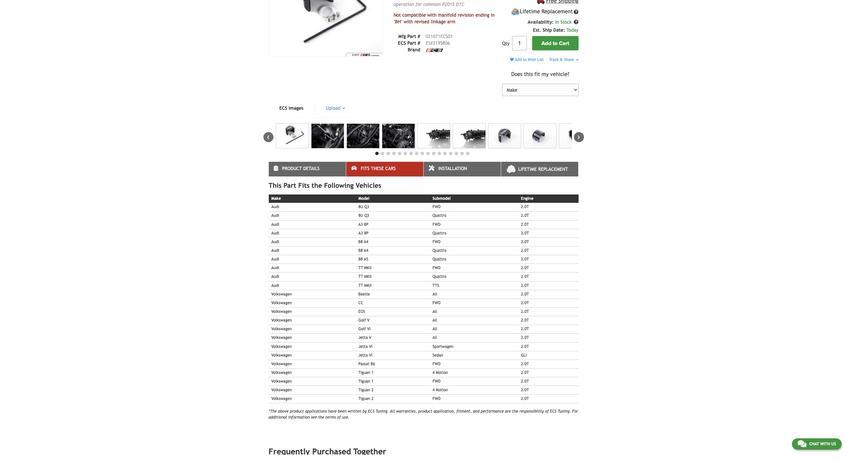 Task type: locate. For each thing, give the bounding box(es) containing it.
tt mkii for tts
[[358, 283, 372, 288]]

1 2 from the top
[[371, 388, 374, 393]]

0 vertical spatial 8u
[[358, 205, 363, 209]]

mfg part #
[[398, 34, 420, 39]]

the
[[312, 182, 322, 189], [512, 409, 518, 414], [318, 415, 324, 420]]

3 jetta from the top
[[358, 353, 368, 358]]

None text field
[[512, 36, 527, 50]]

1
[[371, 371, 374, 375], [371, 379, 374, 384]]

3 fwd from the top
[[433, 240, 440, 244]]

3 mkii from the top
[[364, 283, 372, 288]]

4 quattro from the top
[[433, 257, 446, 262]]

motion down sedan
[[436, 371, 448, 375]]

2.0t
[[521, 205, 529, 209], [521, 213, 529, 218], [521, 222, 529, 227], [521, 231, 529, 236], [521, 240, 529, 244], [521, 248, 529, 253], [521, 257, 529, 262], [521, 266, 529, 271], [521, 275, 529, 279], [521, 283, 529, 288], [521, 292, 529, 297], [521, 301, 529, 305], [521, 309, 529, 314], [521, 318, 529, 323], [521, 327, 529, 332], [521, 336, 529, 340], [521, 344, 529, 349], [521, 362, 529, 367], [521, 371, 529, 375], [521, 379, 529, 384], [521, 388, 529, 393], [521, 397, 529, 401]]

0 vertical spatial b8 a4
[[358, 240, 368, 244]]

2 motion from the top
[[436, 388, 448, 393]]

0 vertical spatial the
[[312, 182, 322, 189]]

1 8u q3 from the top
[[358, 205, 369, 209]]

tuning.
[[376, 409, 389, 414], [558, 409, 571, 414]]

vi
[[367, 327, 371, 332], [369, 344, 372, 349], [369, 353, 372, 358]]

2 vertical spatial jetta
[[358, 353, 368, 358]]

1 2.0t from the top
[[521, 205, 529, 209]]

0 vertical spatial vi
[[367, 327, 371, 332]]

0 vertical spatial v
[[367, 318, 370, 323]]

model
[[358, 196, 369, 201]]

replacement
[[542, 8, 573, 15], [538, 167, 568, 172]]

2 a4 from the top
[[364, 248, 368, 253]]

1 vertical spatial jetta vi
[[358, 353, 372, 358]]

are
[[505, 409, 511, 414]]

1 a3 from the top
[[358, 222, 363, 227]]

1 vertical spatial golf
[[358, 327, 366, 332]]

terms
[[325, 415, 336, 420]]

8p down model
[[364, 222, 368, 227]]

jetta up passat
[[358, 353, 368, 358]]

17 2.0t from the top
[[521, 344, 529, 349]]

0 vertical spatial to
[[553, 40, 558, 47]]

2 # from the top
[[418, 40, 420, 46]]

1 a4 from the top
[[364, 240, 368, 244]]

fits down product details 'link'
[[298, 182, 310, 189]]

1 vertical spatial b8 a4
[[358, 248, 368, 253]]

add to wish list
[[514, 57, 544, 62]]

1 vertical spatial add
[[515, 57, 522, 62]]

quattro for 8p
[[433, 231, 446, 236]]

vi for all
[[367, 327, 371, 332]]

1 4 from the top
[[433, 371, 435, 375]]

1 jetta from the top
[[358, 336, 368, 340]]

1 vertical spatial jetta
[[358, 344, 368, 349]]

tuning. right the by
[[376, 409, 389, 414]]

8u q3
[[358, 205, 369, 209], [358, 213, 369, 218]]

0 vertical spatial 2
[[371, 388, 374, 393]]

a3 down model
[[358, 222, 363, 227]]

1 a3 8p from the top
[[358, 222, 368, 227]]

1 for 4 motion
[[371, 371, 374, 375]]

tt for fwd
[[358, 266, 363, 271]]

a3 up b8 a5
[[358, 231, 363, 236]]

1 vertical spatial motion
[[436, 388, 448, 393]]

to inside button
[[553, 40, 558, 47]]

tt
[[358, 266, 363, 271], [358, 275, 363, 279], [358, 283, 363, 288]]

add
[[541, 40, 551, 47], [515, 57, 522, 62]]

fwd for 1
[[433, 379, 440, 384]]

b8 a4 for quattro
[[358, 248, 368, 253]]

golf for golf vi
[[358, 327, 366, 332]]

compatible
[[402, 12, 426, 18]]

tiguan 2 for 4 motion
[[358, 388, 374, 393]]

0 vertical spatial a3
[[358, 222, 363, 227]]

availability:
[[528, 19, 554, 25]]

1 vertical spatial #
[[418, 40, 420, 46]]

es#
[[426, 40, 433, 46]]

1 8u from the top
[[358, 205, 363, 209]]

2 mkii from the top
[[364, 275, 372, 279]]

passat
[[358, 362, 370, 367]]

sportwagen
[[433, 344, 453, 349]]

part for mfg part #
[[407, 34, 416, 39]]

1 vertical spatial 8p
[[364, 231, 368, 236]]

8 audi from the top
[[271, 266, 279, 271]]

2 vertical spatial part
[[284, 182, 296, 189]]

0 vertical spatial fits
[[361, 166, 370, 171]]

with up linkage
[[427, 12, 436, 18]]

0 horizontal spatial product
[[290, 409, 304, 414]]

es#3195806 - 021071ecs01 -  2.0t tsi intake manifold lever arm fix kit - prevent or restore intake manifold flap operation for common p2015 dtc - ecs - audi volkswagen image
[[269, 0, 383, 57], [276, 124, 309, 149], [311, 124, 344, 149], [346, 124, 380, 149], [382, 124, 415, 149], [417, 124, 450, 149], [453, 124, 486, 149], [488, 124, 521, 149], [523, 124, 557, 149], [559, 124, 592, 149]]

3 tt mkii from the top
[[358, 283, 372, 288]]

5 audi from the top
[[271, 240, 279, 244]]

5 quattro from the top
[[433, 275, 446, 279]]

0 vertical spatial tt
[[358, 266, 363, 271]]

0 vertical spatial jetta vi
[[358, 344, 372, 349]]

11 2.0t from the top
[[521, 292, 529, 297]]

to
[[553, 40, 558, 47], [523, 57, 527, 62]]

1 audi from the top
[[271, 205, 279, 209]]

a3
[[358, 222, 363, 227], [358, 231, 363, 236]]

0 vertical spatial with
[[427, 12, 436, 18]]

product details link
[[269, 162, 346, 177]]

lifetime
[[520, 8, 540, 15], [518, 167, 537, 172]]

motion for 1
[[436, 371, 448, 375]]

2 for 4 motion
[[371, 388, 374, 393]]

0 vertical spatial 4
[[433, 371, 435, 375]]

2 4 from the top
[[433, 388, 435, 393]]

1 8p from the top
[[364, 222, 368, 227]]

1 1 from the top
[[371, 371, 374, 375]]

1 vertical spatial v
[[369, 336, 371, 340]]

share
[[564, 57, 574, 62]]

2 tiguan 2 from the top
[[358, 397, 374, 401]]

manifold up dtc
[[449, 0, 467, 0]]

product right warranties,
[[418, 409, 432, 414]]

1 horizontal spatial product
[[418, 409, 432, 414]]

jetta vi down jetta v
[[358, 344, 372, 349]]

0 vertical spatial jetta
[[358, 336, 368, 340]]

0 vertical spatial a4
[[364, 240, 368, 244]]

does
[[511, 71, 522, 78]]

with
[[427, 12, 436, 18], [404, 19, 413, 24], [820, 442, 830, 447]]

1 volkswagen from the top
[[271, 292, 292, 297]]

1 jetta vi from the top
[[358, 344, 372, 349]]

3 tt from the top
[[358, 283, 363, 288]]

mkii
[[364, 266, 372, 271], [364, 275, 372, 279], [364, 283, 372, 288]]

tiguan 1 for fwd
[[358, 379, 374, 384]]

2
[[371, 388, 374, 393], [371, 397, 374, 401]]

1 vertical spatial vi
[[369, 344, 372, 349]]

3 b8 from the top
[[358, 257, 363, 262]]

2 vertical spatial tt
[[358, 283, 363, 288]]

10 volkswagen from the top
[[271, 371, 292, 375]]

6 fwd from the top
[[433, 362, 440, 367]]

to left wish
[[523, 57, 527, 62]]

part right this
[[284, 182, 296, 189]]

1 fwd from the top
[[433, 205, 440, 209]]

8 volkswagen from the top
[[271, 353, 292, 358]]

golf
[[358, 318, 366, 323], [358, 327, 366, 332]]

0 vertical spatial add
[[541, 40, 551, 47]]

1 vertical spatial 1
[[371, 379, 374, 384]]

0 vertical spatial 8u q3
[[358, 205, 369, 209]]

1 horizontal spatial with
[[427, 12, 436, 18]]

1 vertical spatial tiguan 1
[[358, 379, 374, 384]]

of right responsibility
[[545, 409, 549, 414]]

v down the golf vi
[[369, 336, 371, 340]]

mfg
[[398, 34, 406, 39]]

0 vertical spatial manifold
[[449, 0, 467, 0]]

heart image
[[510, 58, 514, 62]]

1 vertical spatial part
[[407, 40, 416, 46]]

8 2.0t from the top
[[521, 266, 529, 271]]

2 tuning. from the left
[[558, 409, 571, 414]]

2 a3 from the top
[[358, 231, 363, 236]]

applications
[[305, 409, 327, 414]]

golf down golf v
[[358, 327, 366, 332]]

availability: in stock
[[528, 19, 573, 25]]

q3 for fwd
[[364, 205, 369, 209]]

0 vertical spatial lifetime
[[520, 8, 540, 15]]

fits these cars
[[361, 166, 396, 171]]

manifold inside not compatible with manifold revision ending in "bh" with revised linkage arm
[[438, 12, 456, 18]]

0 vertical spatial motion
[[436, 371, 448, 375]]

jetta vi for sedan
[[358, 353, 372, 358]]

motion up the application,
[[436, 388, 448, 393]]

8p up a5
[[364, 231, 368, 236]]

fwd for 2
[[433, 397, 440, 401]]

2 vertical spatial the
[[318, 415, 324, 420]]

2 a3 8p from the top
[[358, 231, 368, 236]]

0 vertical spatial 8p
[[364, 222, 368, 227]]

0 vertical spatial part
[[407, 34, 416, 39]]

0 vertical spatial tt mkii
[[358, 266, 372, 271]]

es# 3195806 brand
[[408, 40, 450, 52]]

lifetime up engine
[[518, 167, 537, 172]]

vi for sedan
[[369, 353, 372, 358]]

by
[[363, 409, 367, 414]]

fits
[[361, 166, 370, 171], [298, 182, 310, 189]]

1 vertical spatial tiguan 2
[[358, 397, 374, 401]]

1 vertical spatial 4
[[433, 388, 435, 393]]

10 2.0t from the top
[[521, 283, 529, 288]]

a4
[[364, 240, 368, 244], [364, 248, 368, 253]]

ecs right the by
[[368, 409, 374, 414]]

6 2.0t from the top
[[521, 248, 529, 253]]

vi down jetta v
[[369, 344, 372, 349]]

1 horizontal spatial fits
[[361, 166, 370, 171]]

2 b8 a4 from the top
[[358, 248, 368, 253]]

8u q3 for fwd
[[358, 205, 369, 209]]

v for jetta v
[[369, 336, 371, 340]]

1 vertical spatial fits
[[298, 182, 310, 189]]

2 vertical spatial tt mkii
[[358, 283, 372, 288]]

lifetime replacement
[[520, 8, 573, 15], [518, 167, 568, 172]]

8p
[[364, 222, 368, 227], [364, 231, 368, 236]]

8u
[[358, 205, 363, 209], [358, 213, 363, 218]]

0 horizontal spatial fits
[[298, 182, 310, 189]]

0 vertical spatial q3
[[364, 205, 369, 209]]

a3 8p down model
[[358, 222, 368, 227]]

2 2.0t from the top
[[521, 213, 529, 218]]

13 2.0t from the top
[[521, 309, 529, 314]]

1 vertical spatial 4 motion
[[433, 388, 448, 393]]

1 vertical spatial to
[[523, 57, 527, 62]]

1 vertical spatial a3 8p
[[358, 231, 368, 236]]

a3 8p up b8 a5
[[358, 231, 368, 236]]

1 tiguan from the top
[[358, 371, 370, 375]]

4 for 1
[[433, 371, 435, 375]]

jetta down jetta v
[[358, 344, 368, 349]]

1 tiguan 2 from the top
[[358, 388, 374, 393]]

not compatible with manifold revision ending in "bh" with revised linkage arm
[[394, 12, 495, 24]]

0 vertical spatial tiguan 1
[[358, 371, 374, 375]]

linkage
[[431, 19, 446, 24]]

to for wish
[[523, 57, 527, 62]]

submodel
[[433, 196, 451, 201]]

21 2.0t from the top
[[521, 388, 529, 393]]

7 2.0t from the top
[[521, 257, 529, 262]]

to left cart
[[553, 40, 558, 47]]

1 vertical spatial with
[[404, 19, 413, 24]]

tt mkii for quattro
[[358, 275, 372, 279]]

all for jetta v
[[433, 336, 437, 340]]

4 down sedan
[[433, 371, 435, 375]]

0 vertical spatial golf
[[358, 318, 366, 323]]

1 q3 from the top
[[364, 205, 369, 209]]

1 tt from the top
[[358, 266, 363, 271]]

all
[[433, 292, 437, 297], [433, 309, 437, 314], [433, 318, 437, 323], [433, 327, 437, 332], [433, 336, 437, 340], [390, 409, 395, 414]]

part up brand
[[407, 40, 416, 46]]

est.
[[533, 27, 541, 33]]

jetta for sportwagen
[[358, 344, 368, 349]]

sedan
[[433, 353, 443, 358]]

a3 for quattro
[[358, 231, 363, 236]]

0 vertical spatial a3 8p
[[358, 222, 368, 227]]

9 volkswagen from the top
[[271, 362, 292, 367]]

2 vertical spatial vi
[[369, 353, 372, 358]]

4 2.0t from the top
[[521, 231, 529, 236]]

2 jetta vi from the top
[[358, 353, 372, 358]]

with left us on the right of page
[[820, 442, 830, 447]]

1 vertical spatial 2
[[371, 397, 374, 401]]

#
[[418, 34, 420, 39], [418, 40, 420, 46]]

warranties,
[[396, 409, 417, 414]]

8 fwd from the top
[[433, 397, 440, 401]]

tt mkii for fwd
[[358, 266, 372, 271]]

tt mkii
[[358, 266, 372, 271], [358, 275, 372, 279], [358, 283, 372, 288]]

stock
[[560, 19, 572, 25]]

tts
[[433, 283, 439, 288]]

golf down eos
[[358, 318, 366, 323]]

8u for quattro
[[358, 213, 363, 218]]

us
[[831, 442, 836, 447]]

8p for fwd
[[364, 222, 368, 227]]

7 fwd from the top
[[433, 379, 440, 384]]

2 vertical spatial b8
[[358, 257, 363, 262]]

ecs down mfg
[[398, 40, 406, 46]]

2 fwd from the top
[[433, 222, 440, 227]]

jetta vi up passat b6
[[358, 353, 372, 358]]

4 tiguan from the top
[[358, 397, 370, 401]]

4 motion up the application,
[[433, 388, 448, 393]]

2 vertical spatial with
[[820, 442, 830, 447]]

b8 a4
[[358, 240, 368, 244], [358, 248, 368, 253]]

2 vertical spatial mkii
[[364, 283, 372, 288]]

beetle
[[358, 292, 370, 297]]

this
[[269, 182, 282, 189]]

# inside 021071ecs01 ecs part #
[[418, 40, 420, 46]]

4 up the application,
[[433, 388, 435, 393]]

1 vertical spatial b8
[[358, 248, 363, 253]]

track & share button
[[549, 57, 578, 62]]

vi up jetta v
[[367, 327, 371, 332]]

0 horizontal spatial tuning.
[[376, 409, 389, 414]]

4
[[433, 371, 435, 375], [433, 388, 435, 393]]

4 motion for 2
[[433, 388, 448, 393]]

add down the ship
[[541, 40, 551, 47]]

# up brand
[[418, 40, 420, 46]]

the right see
[[318, 415, 324, 420]]

1 vertical spatial tt
[[358, 275, 363, 279]]

with down compatible
[[404, 19, 413, 24]]

1 4 motion from the top
[[433, 371, 448, 375]]

1 b8 a4 from the top
[[358, 240, 368, 244]]

1 mkii from the top
[[364, 266, 372, 271]]

1 vertical spatial a4
[[364, 248, 368, 253]]

4 for 2
[[433, 388, 435, 393]]

0 vertical spatial 1
[[371, 371, 374, 375]]

4 motion
[[433, 371, 448, 375], [433, 388, 448, 393]]

2 golf from the top
[[358, 327, 366, 332]]

1 vertical spatial 8u q3
[[358, 213, 369, 218]]

2 quattro from the top
[[433, 231, 446, 236]]

p2015
[[442, 2, 454, 7]]

0 horizontal spatial to
[[523, 57, 527, 62]]

vi up b6 in the bottom left of the page
[[369, 353, 372, 358]]

jetta down the golf vi
[[358, 336, 368, 340]]

0 horizontal spatial add
[[515, 57, 522, 62]]

2 tt from the top
[[358, 275, 363, 279]]

jetta vi for sportwagen
[[358, 344, 372, 349]]

of down been
[[337, 415, 341, 420]]

the down details
[[312, 182, 322, 189]]

product details
[[282, 166, 320, 171]]

jetta
[[358, 336, 368, 340], [358, 344, 368, 349], [358, 353, 368, 358]]

the right are on the right of the page
[[512, 409, 518, 414]]

2 2 from the top
[[371, 397, 374, 401]]

add right heart image
[[515, 57, 522, 62]]

quattro for mkii
[[433, 275, 446, 279]]

tuning. left for
[[558, 409, 571, 414]]

all for golf vi
[[433, 327, 437, 332]]

part right mfg
[[407, 34, 416, 39]]

0 vertical spatial #
[[418, 34, 420, 39]]

2 8p from the top
[[364, 231, 368, 236]]

free shipping image
[[537, 0, 545, 4]]

1 vertical spatial lifetime replacement
[[518, 167, 568, 172]]

1 vertical spatial 8u
[[358, 213, 363, 218]]

1 motion from the top
[[436, 371, 448, 375]]

1 horizontal spatial of
[[545, 409, 549, 414]]

2 1 from the top
[[371, 379, 374, 384]]

1 horizontal spatial to
[[553, 40, 558, 47]]

4 motion down sedan
[[433, 371, 448, 375]]

information
[[288, 415, 310, 420]]

volkswagen
[[271, 292, 292, 297], [271, 301, 292, 305], [271, 309, 292, 314], [271, 318, 292, 323], [271, 327, 292, 332], [271, 336, 292, 340], [271, 344, 292, 349], [271, 353, 292, 358], [271, 362, 292, 367], [271, 371, 292, 375], [271, 379, 292, 384], [271, 388, 292, 393], [271, 397, 292, 401]]

1 vertical spatial a3
[[358, 231, 363, 236]]

1 horizontal spatial add
[[541, 40, 551, 47]]

1 for fwd
[[371, 379, 374, 384]]

lifetime down free shipping image
[[520, 8, 540, 15]]

0 vertical spatial b8
[[358, 240, 363, 244]]

a4 for fwd
[[364, 240, 368, 244]]

1 tt mkii from the top
[[358, 266, 372, 271]]

tt for tts
[[358, 283, 363, 288]]

written
[[348, 409, 361, 414]]

1 horizontal spatial tuning.
[[558, 409, 571, 414]]

engine
[[521, 196, 533, 201]]

*the
[[269, 409, 277, 414]]

1 vertical spatial manifold
[[438, 12, 456, 18]]

1 golf from the top
[[358, 318, 366, 323]]

0 vertical spatial 4 motion
[[433, 371, 448, 375]]

1 vertical spatial q3
[[364, 213, 369, 218]]

1 vertical spatial lifetime
[[518, 167, 537, 172]]

quattro
[[433, 213, 446, 218], [433, 231, 446, 236], [433, 248, 446, 253], [433, 257, 446, 262], [433, 275, 446, 279]]

2 8u from the top
[[358, 213, 363, 218]]

product up information
[[290, 409, 304, 414]]

0 horizontal spatial with
[[404, 19, 413, 24]]

12 2.0t from the top
[[521, 301, 529, 305]]

1 vertical spatial tt mkii
[[358, 275, 372, 279]]

# up the es# 3195806 brand
[[418, 34, 420, 39]]

2 4 motion from the top
[[433, 388, 448, 393]]

fwd for q3
[[433, 205, 440, 209]]

cc
[[358, 301, 363, 305]]

v up the golf vi
[[367, 318, 370, 323]]

2 tiguan 1 from the top
[[358, 379, 374, 384]]

add inside button
[[541, 40, 551, 47]]

1 vertical spatial mkii
[[364, 275, 372, 279]]

fits left the these
[[361, 166, 370, 171]]

question circle image
[[574, 20, 578, 24]]

0 vertical spatial mkii
[[364, 266, 372, 271]]

a3 for fwd
[[358, 222, 363, 227]]

4 fwd from the top
[[433, 266, 440, 271]]

vehicle?
[[550, 71, 569, 78]]

following
[[324, 182, 354, 189]]

0 vertical spatial tiguan 2
[[358, 388, 374, 393]]

does this fit my vehicle?
[[511, 71, 569, 78]]

lifetime replacement link
[[501, 162, 578, 177]]

manifold up arm
[[438, 12, 456, 18]]

q3
[[364, 205, 369, 209], [364, 213, 369, 218]]

0 horizontal spatial of
[[337, 415, 341, 420]]



Task type: describe. For each thing, give the bounding box(es) containing it.
q3 for quattro
[[364, 213, 369, 218]]

8u q3 for quattro
[[358, 213, 369, 218]]

cart
[[559, 40, 569, 47]]

in
[[555, 19, 559, 25]]

add for add to cart
[[541, 40, 551, 47]]

2 tiguan from the top
[[358, 379, 370, 384]]

been
[[338, 409, 347, 414]]

wish
[[528, 57, 536, 62]]

‹
[[267, 132, 270, 141]]

cars
[[385, 166, 396, 171]]

4 volkswagen from the top
[[271, 318, 292, 323]]

golf for golf v
[[358, 318, 366, 323]]

common
[[423, 2, 441, 7]]

flap
[[469, 0, 477, 0]]

8p for quattro
[[364, 231, 368, 236]]

6 volkswagen from the top
[[271, 336, 292, 340]]

list
[[537, 57, 544, 62]]

fwd for b6
[[433, 362, 440, 367]]

comments image
[[798, 440, 807, 448]]

15 2.0t from the top
[[521, 327, 529, 332]]

7 audi from the top
[[271, 257, 279, 262]]

3 volkswagen from the top
[[271, 309, 292, 314]]

installation
[[438, 166, 467, 171]]

a5
[[364, 257, 368, 262]]

responsibility
[[519, 409, 544, 414]]

fwd for 8p
[[433, 222, 440, 227]]

for
[[415, 2, 422, 7]]

all for golf v
[[433, 318, 437, 323]]

images
[[289, 106, 303, 111]]

0 vertical spatial of
[[545, 409, 549, 414]]

to for cart
[[553, 40, 558, 47]]

tiguan 2 for fwd
[[358, 397, 374, 401]]

2 volkswagen from the top
[[271, 301, 292, 305]]

quattro for q3
[[433, 213, 446, 218]]

20 2.0t from the top
[[521, 379, 529, 384]]

tiguan 1 for 4 motion
[[358, 371, 374, 375]]

6 audi from the top
[[271, 248, 279, 253]]

1 b8 from the top
[[358, 240, 363, 244]]

5 volkswagen from the top
[[271, 327, 292, 332]]

a3 8p for quattro
[[358, 231, 368, 236]]

see
[[311, 415, 317, 420]]

above
[[278, 409, 289, 414]]

performance
[[481, 409, 504, 414]]

1 vertical spatial replacement
[[538, 167, 568, 172]]

b8 a5
[[358, 257, 368, 262]]

021071ecs01
[[426, 34, 453, 39]]

fitment,
[[456, 409, 472, 414]]

gli
[[521, 353, 527, 358]]

›
[[577, 132, 580, 141]]

2 b8 from the top
[[358, 248, 363, 253]]

4 motion for 1
[[433, 371, 448, 375]]

installation link
[[424, 162, 501, 177]]

date:
[[553, 27, 565, 33]]

golf vi
[[358, 327, 371, 332]]

‹ link
[[263, 132, 273, 142]]

0 vertical spatial lifetime replacement
[[520, 8, 573, 15]]

ecs right responsibility
[[550, 409, 557, 414]]

18 2.0t from the top
[[521, 362, 529, 367]]

chat with us link
[[792, 439, 842, 450]]

3 2.0t from the top
[[521, 222, 529, 227]]

a4 for quattro
[[364, 248, 368, 253]]

mkii for quattro
[[364, 275, 372, 279]]

ship
[[543, 27, 552, 33]]

8u for fwd
[[358, 205, 363, 209]]

quattro for a4
[[433, 248, 446, 253]]

mkii for tts
[[364, 283, 372, 288]]

revised
[[414, 19, 429, 24]]

intake
[[434, 0, 447, 0]]

&
[[560, 57, 563, 62]]

eos
[[358, 309, 365, 314]]

jetta for all
[[358, 336, 368, 340]]

b8 a4 for fwd
[[358, 240, 368, 244]]

today
[[566, 27, 578, 33]]

or
[[411, 0, 416, 0]]

2 horizontal spatial with
[[820, 442, 830, 447]]

use.
[[342, 415, 349, 420]]

track
[[549, 57, 559, 62]]

*the above product applications have been written by                 ecs tuning. all warranties, product application, fitment,                 and performance are the responsibility of ecs tuning.                 for additional information see the terms of use.
[[269, 409, 578, 420]]

11 volkswagen from the top
[[271, 379, 292, 384]]

vi for sportwagen
[[369, 344, 372, 349]]

5 2.0t from the top
[[521, 240, 529, 244]]

3 tiguan from the top
[[358, 388, 370, 393]]

product
[[282, 166, 302, 171]]

ecs inside 021071ecs01 ecs part #
[[398, 40, 406, 46]]

in
[[491, 12, 495, 18]]

add to wish list link
[[510, 57, 544, 62]]

have
[[328, 409, 337, 414]]

fit
[[534, 71, 540, 78]]

golf v
[[358, 318, 370, 323]]

0 vertical spatial replacement
[[542, 8, 573, 15]]

mkii for fwd
[[364, 266, 372, 271]]

quattro for a5
[[433, 257, 446, 262]]

question circle image
[[574, 10, 578, 14]]

restore
[[417, 0, 432, 0]]

additional
[[269, 415, 287, 420]]

make
[[271, 196, 281, 201]]

v for golf v
[[367, 318, 370, 323]]

021071ecs01 ecs part #
[[398, 34, 453, 46]]

part for this part fits the following vehicles
[[284, 182, 296, 189]]

dtc
[[456, 2, 464, 7]]

2 audi from the top
[[271, 213, 279, 218]]

brand
[[408, 47, 420, 52]]

1 # from the top
[[418, 34, 420, 39]]

all inside "*the above product applications have been written by                 ecs tuning. all warranties, product application, fitment,                 and performance are the responsibility of ecs tuning.                 for additional information see the terms of use."
[[390, 409, 395, 414]]

ecs left images at the top
[[279, 106, 287, 111]]

and
[[473, 409, 479, 414]]

ecs image
[[426, 48, 443, 52]]

jetta for sedan
[[358, 353, 368, 358]]

ending
[[475, 12, 489, 18]]

22 2.0t from the top
[[521, 397, 529, 401]]

upload button
[[315, 102, 356, 115]]

chat
[[809, 442, 819, 447]]

3195806
[[433, 40, 450, 46]]

for
[[572, 409, 578, 414]]

upload
[[326, 106, 342, 111]]

jetta v
[[358, 336, 371, 340]]

add to cart button
[[532, 36, 578, 50]]

7 volkswagen from the top
[[271, 344, 292, 349]]

this product is lifetime replacement eligible image
[[511, 8, 519, 16]]

9 2.0t from the top
[[521, 275, 529, 279]]

13 volkswagen from the top
[[271, 397, 292, 401]]

prevent or restore intake manifold flap operation for common p2015 dtc
[[394, 0, 477, 7]]

fits these cars link
[[346, 162, 423, 177]]

5 fwd from the top
[[433, 301, 440, 305]]

fwd for mkii
[[433, 266, 440, 271]]

prevent
[[394, 0, 410, 0]]

b6
[[371, 362, 375, 367]]

10 audi from the top
[[271, 283, 279, 288]]

2 product from the left
[[418, 409, 432, 414]]

a3 8p for fwd
[[358, 222, 368, 227]]

manifold inside prevent or restore intake manifold flap operation for common p2015 dtc
[[449, 0, 467, 0]]

not
[[394, 12, 401, 18]]

arm
[[447, 19, 455, 24]]

details
[[303, 166, 320, 171]]

14 2.0t from the top
[[521, 318, 529, 323]]

ecs images
[[279, 106, 303, 111]]

part inside 021071ecs01 ecs part #
[[407, 40, 416, 46]]

est. ship date: today
[[533, 27, 578, 33]]

passat b6
[[358, 362, 375, 367]]

motion for 2
[[436, 388, 448, 393]]

all for eos
[[433, 309, 437, 314]]

"bh"
[[394, 19, 402, 24]]

1 vertical spatial the
[[512, 409, 518, 414]]

16 2.0t from the top
[[521, 336, 529, 340]]

2 for fwd
[[371, 397, 374, 401]]

my
[[542, 71, 549, 78]]

all for beetle
[[433, 292, 437, 297]]

4 audi from the top
[[271, 231, 279, 236]]

9 audi from the top
[[271, 275, 279, 279]]

19 2.0t from the top
[[521, 371, 529, 375]]

fwd for a4
[[433, 240, 440, 244]]

chat with us
[[809, 442, 836, 447]]

add for add to wish list
[[515, 57, 522, 62]]

1 product from the left
[[290, 409, 304, 414]]

application,
[[433, 409, 455, 414]]

qty
[[502, 41, 510, 46]]

3 audi from the top
[[271, 222, 279, 227]]

12 volkswagen from the top
[[271, 388, 292, 393]]

these
[[371, 166, 384, 171]]

1 vertical spatial of
[[337, 415, 341, 420]]

1 tuning. from the left
[[376, 409, 389, 414]]

tt for quattro
[[358, 275, 363, 279]]

revision
[[458, 12, 474, 18]]



Task type: vqa. For each thing, say whether or not it's contained in the screenshot.
Gift Card Policy to the left
no



